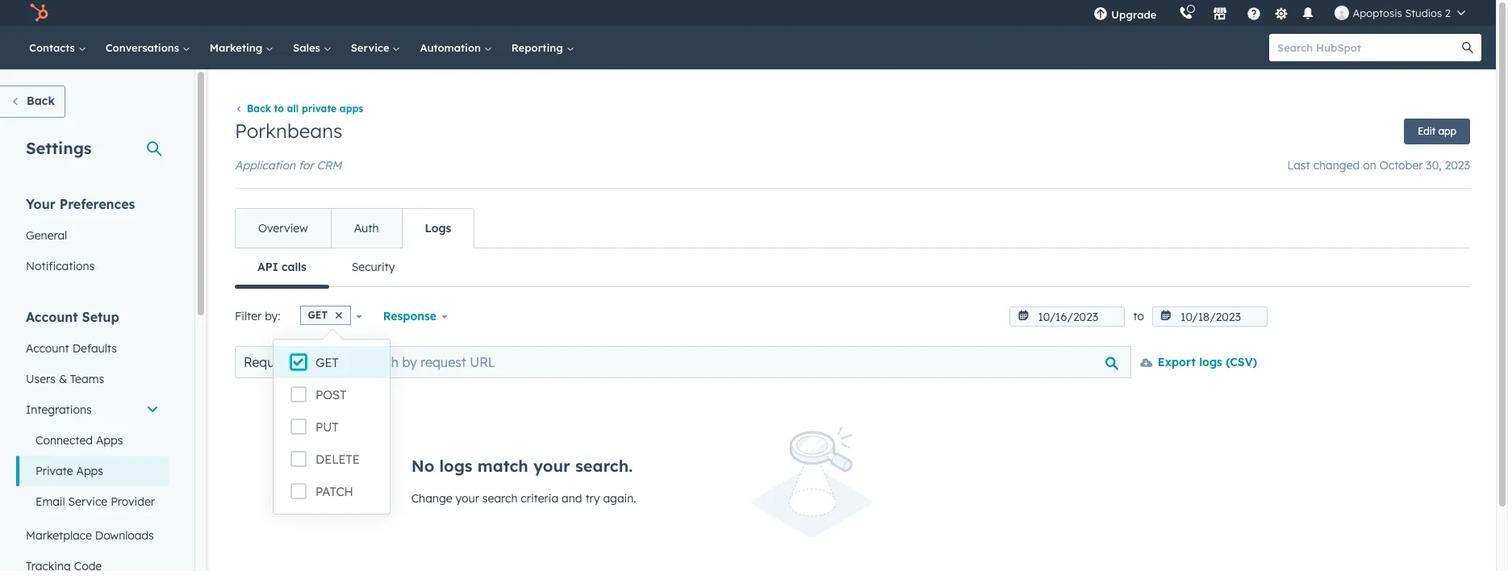 Task type: describe. For each thing, give the bounding box(es) containing it.
match
[[477, 456, 528, 476]]

back for back to all private apps
[[247, 103, 271, 115]]

sales
[[293, 41, 323, 54]]

marketplaces button
[[1204, 0, 1237, 26]]

api
[[257, 260, 278, 275]]

private
[[302, 103, 337, 115]]

logs for no
[[439, 456, 473, 476]]

marketplace downloads link
[[16, 520, 169, 551]]

marketing
[[210, 41, 266, 54]]

MM/DD/YYYY text field
[[1010, 307, 1125, 327]]

hubspot image
[[29, 3, 48, 23]]

setup
[[82, 309, 119, 325]]

0 vertical spatial your
[[533, 456, 570, 476]]

back to all private apps link
[[235, 103, 363, 115]]

get inside list box
[[316, 355, 339, 370]]

search.
[[575, 456, 633, 476]]

crm
[[317, 158, 342, 173]]

hubspot link
[[19, 3, 61, 23]]

integrations
[[26, 403, 92, 417]]

apoptosis studios 2 button
[[1325, 0, 1475, 26]]

apoptosis studios 2
[[1353, 6, 1451, 19]]

connected apps link
[[16, 425, 169, 456]]

private
[[36, 464, 73, 479]]

change
[[411, 492, 452, 506]]

request url
[[244, 355, 322, 371]]

apoptosis
[[1353, 6, 1402, 19]]

provider
[[111, 495, 155, 509]]

apps for private apps
[[76, 464, 103, 479]]

search
[[482, 492, 518, 506]]

logs link
[[401, 209, 474, 248]]

marketplace downloads
[[26, 529, 154, 543]]

contacts link
[[19, 26, 96, 69]]

0 vertical spatial to
[[274, 103, 284, 115]]

reporting
[[511, 41, 566, 54]]

filter by:
[[235, 309, 280, 324]]

url
[[297, 355, 322, 371]]

criteria
[[521, 492, 558, 506]]

2
[[1445, 6, 1451, 19]]

security button
[[329, 248, 418, 287]]

Search by request URL search field
[[348, 346, 1131, 379]]

conversations link
[[96, 26, 200, 69]]

connected apps
[[36, 433, 123, 448]]

contacts
[[29, 41, 78, 54]]

notifications button
[[1295, 0, 1322, 26]]

export logs (csv)
[[1158, 355, 1257, 370]]

by:
[[265, 309, 280, 324]]

defaults
[[72, 341, 117, 356]]

auth link
[[331, 209, 401, 248]]

30,
[[1426, 158, 1442, 173]]

change your search criteria and try again.
[[411, 492, 636, 506]]

teams
[[70, 372, 104, 387]]

1 vertical spatial to
[[1133, 309, 1144, 324]]

service inside email service provider link
[[68, 495, 107, 509]]

get button
[[290, 298, 373, 335]]

overview link
[[236, 209, 331, 248]]

notifications
[[26, 259, 95, 274]]

notifications link
[[16, 251, 169, 282]]

edit app button
[[1404, 119, 1470, 145]]

edit app
[[1418, 125, 1457, 137]]

email
[[36, 495, 65, 509]]

menu containing apoptosis studios 2
[[1082, 0, 1477, 26]]

(csv)
[[1226, 355, 1257, 370]]

reporting link
[[502, 26, 584, 69]]

settings
[[26, 138, 92, 158]]

api calls button
[[235, 248, 329, 289]]

on
[[1363, 158, 1376, 173]]

put
[[316, 420, 339, 435]]

try
[[585, 492, 600, 506]]

calling icon image
[[1179, 6, 1194, 21]]

email service provider
[[36, 495, 155, 509]]

apps for connected apps
[[96, 433, 123, 448]]

service link
[[341, 26, 410, 69]]

response button
[[373, 300, 458, 333]]

application
[[235, 158, 295, 173]]

marketplace
[[26, 529, 92, 543]]

help button
[[1241, 0, 1268, 26]]

back to all private apps
[[247, 103, 363, 115]]

account defaults
[[26, 341, 117, 356]]

your
[[26, 196, 56, 212]]



Task type: locate. For each thing, give the bounding box(es) containing it.
and
[[562, 492, 582, 506]]

app
[[1438, 125, 1457, 137]]

tara schultz image
[[1335, 6, 1350, 20]]

logs for export
[[1199, 355, 1222, 370]]

your left 'search'
[[456, 492, 479, 506]]

no
[[411, 456, 434, 476]]

logs
[[425, 221, 451, 236]]

preferences
[[59, 196, 135, 212]]

2 account from the top
[[26, 341, 69, 356]]

private apps
[[36, 464, 103, 479]]

menu
[[1082, 0, 1477, 26]]

get inside dropdown button
[[308, 309, 328, 321]]

service
[[351, 41, 393, 54], [68, 495, 107, 509]]

0 horizontal spatial back
[[27, 94, 55, 108]]

users & teams link
[[16, 364, 169, 395]]

no logs match your search.
[[411, 456, 633, 476]]

to
[[274, 103, 284, 115], [1133, 309, 1144, 324]]

general link
[[16, 220, 169, 251]]

edit
[[1418, 125, 1436, 137]]

list box containing get
[[274, 340, 390, 514]]

response
[[383, 309, 437, 324]]

apps
[[340, 103, 363, 115]]

export logs (csv) button
[[1130, 346, 1268, 379]]

api calls
[[257, 260, 307, 275]]

request
[[244, 355, 293, 371]]

logs
[[1199, 355, 1222, 370], [439, 456, 473, 476]]

1 horizontal spatial your
[[533, 456, 570, 476]]

back up settings
[[27, 94, 55, 108]]

conversations
[[105, 41, 182, 54]]

last
[[1288, 158, 1310, 173]]

marketing link
[[200, 26, 283, 69]]

0 vertical spatial account
[[26, 309, 78, 325]]

navigation containing api calls
[[235, 248, 1470, 289]]

to left all
[[274, 103, 284, 115]]

1 navigation from the top
[[235, 208, 475, 249]]

0 vertical spatial logs
[[1199, 355, 1222, 370]]

porknbeans
[[235, 119, 343, 143]]

1 account from the top
[[26, 309, 78, 325]]

all
[[287, 103, 299, 115]]

export
[[1158, 355, 1196, 370]]

0 vertical spatial service
[[351, 41, 393, 54]]

navigation containing overview
[[235, 208, 475, 249]]

your preferences element
[[16, 195, 169, 282]]

get left close icon
[[308, 309, 328, 321]]

0 vertical spatial apps
[[96, 433, 123, 448]]

1 vertical spatial account
[[26, 341, 69, 356]]

auth
[[354, 221, 379, 236]]

to left mm/dd/yyyy text box on the bottom of the page
[[1133, 309, 1144, 324]]

post
[[316, 387, 347, 403]]

search image
[[1462, 42, 1473, 53]]

logs left (csv)
[[1199, 355, 1222, 370]]

2023
[[1445, 158, 1470, 173]]

0 vertical spatial get
[[308, 309, 328, 321]]

1 horizontal spatial back
[[247, 103, 271, 115]]

back link
[[0, 86, 65, 118]]

overview
[[258, 221, 308, 236]]

your
[[533, 456, 570, 476], [456, 492, 479, 506]]

account defaults link
[[16, 333, 169, 364]]

users & teams
[[26, 372, 104, 387]]

connected
[[36, 433, 93, 448]]

upgrade
[[1111, 8, 1157, 21]]

users
[[26, 372, 56, 387]]

again.
[[603, 492, 636, 506]]

settings link
[[1271, 4, 1291, 21]]

close image
[[336, 313, 342, 319]]

delete
[[316, 452, 360, 467]]

navigation
[[235, 208, 475, 249], [235, 248, 1470, 289]]

general
[[26, 228, 67, 243]]

application for crm
[[235, 158, 342, 173]]

1 horizontal spatial to
[[1133, 309, 1144, 324]]

last changed on october 30, 2023
[[1288, 158, 1470, 173]]

security
[[352, 260, 395, 275]]

menu item
[[1168, 0, 1171, 26]]

automation
[[420, 41, 484, 54]]

patch
[[316, 484, 353, 499]]

0 horizontal spatial service
[[68, 495, 107, 509]]

&
[[59, 372, 67, 387]]

1 vertical spatial logs
[[439, 456, 473, 476]]

0 horizontal spatial to
[[274, 103, 284, 115]]

2 navigation from the top
[[235, 248, 1470, 289]]

1 vertical spatial service
[[68, 495, 107, 509]]

get up post
[[316, 355, 339, 370]]

account setup element
[[16, 308, 169, 571]]

account up users
[[26, 341, 69, 356]]

sales link
[[283, 26, 341, 69]]

0 horizontal spatial your
[[456, 492, 479, 506]]

0 horizontal spatial logs
[[439, 456, 473, 476]]

service right 'sales' link
[[351, 41, 393, 54]]

filter
[[235, 309, 262, 324]]

service inside service link
[[351, 41, 393, 54]]

calling icon button
[[1173, 2, 1200, 23]]

your preferences
[[26, 196, 135, 212]]

apps up email service provider link
[[76, 464, 103, 479]]

account for account defaults
[[26, 341, 69, 356]]

logs inside "button"
[[1199, 355, 1222, 370]]

notifications image
[[1301, 7, 1316, 22]]

back left all
[[247, 103, 271, 115]]

account up account defaults
[[26, 309, 78, 325]]

1 vertical spatial apps
[[76, 464, 103, 479]]

downloads
[[95, 529, 154, 543]]

help image
[[1247, 7, 1262, 22]]

marketplaces image
[[1213, 7, 1228, 22]]

service down private apps link
[[68, 495, 107, 509]]

back for back
[[27, 94, 55, 108]]

1 horizontal spatial logs
[[1199, 355, 1222, 370]]

account setup
[[26, 309, 119, 325]]

email service provider link
[[16, 487, 169, 517]]

for
[[299, 158, 314, 173]]

1 vertical spatial your
[[456, 492, 479, 506]]

apps up private apps link
[[96, 433, 123, 448]]

request url button
[[235, 346, 349, 379]]

Search HubSpot search field
[[1269, 34, 1467, 61]]

account for account setup
[[26, 309, 78, 325]]

your up the criteria
[[533, 456, 570, 476]]

settings image
[[1274, 7, 1289, 21]]

october
[[1380, 158, 1423, 173]]

upgrade image
[[1094, 7, 1108, 22]]

MM/DD/YYYY text field
[[1152, 307, 1268, 327]]

1 horizontal spatial service
[[351, 41, 393, 54]]

changed
[[1313, 158, 1360, 173]]

list box
[[274, 340, 390, 514]]

private apps link
[[16, 456, 169, 487]]

1 vertical spatial get
[[316, 355, 339, 370]]

logs right no
[[439, 456, 473, 476]]

get
[[308, 309, 328, 321], [316, 355, 339, 370]]

search button
[[1454, 34, 1482, 61]]



Task type: vqa. For each thing, say whether or not it's contained in the screenshot.
'Marketplaces' "image"
yes



